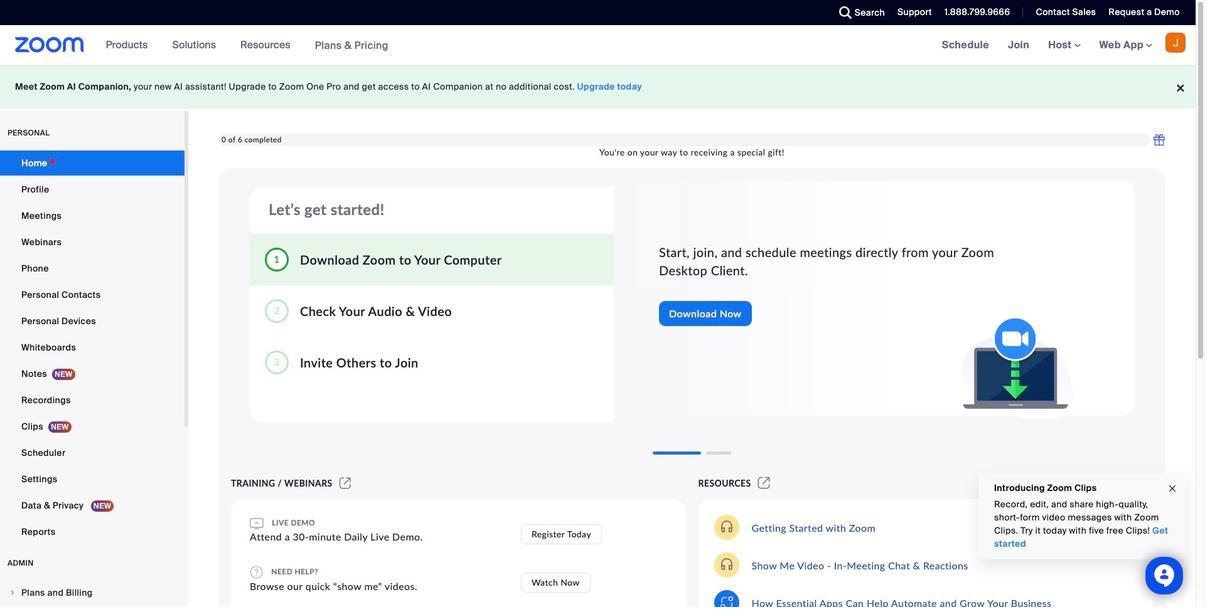 Task type: locate. For each thing, give the bounding box(es) containing it.
footer
[[0, 65, 1196, 109]]

menu item
[[0, 582, 185, 605]]

personal menu menu
[[0, 151, 185, 546]]

zoom logo image
[[15, 37, 84, 53]]

right image
[[9, 590, 16, 597]]

window new image
[[338, 479, 353, 489]]

window new image
[[757, 479, 773, 489]]

meetings navigation
[[933, 25, 1196, 66]]

banner
[[0, 25, 1196, 66]]



Task type: describe. For each thing, give the bounding box(es) containing it.
close image
[[1168, 482, 1178, 496]]

profile picture image
[[1166, 33, 1186, 53]]

product information navigation
[[96, 25, 398, 66]]



Task type: vqa. For each thing, say whether or not it's contained in the screenshot.
PROFILE PICTURE
yes



